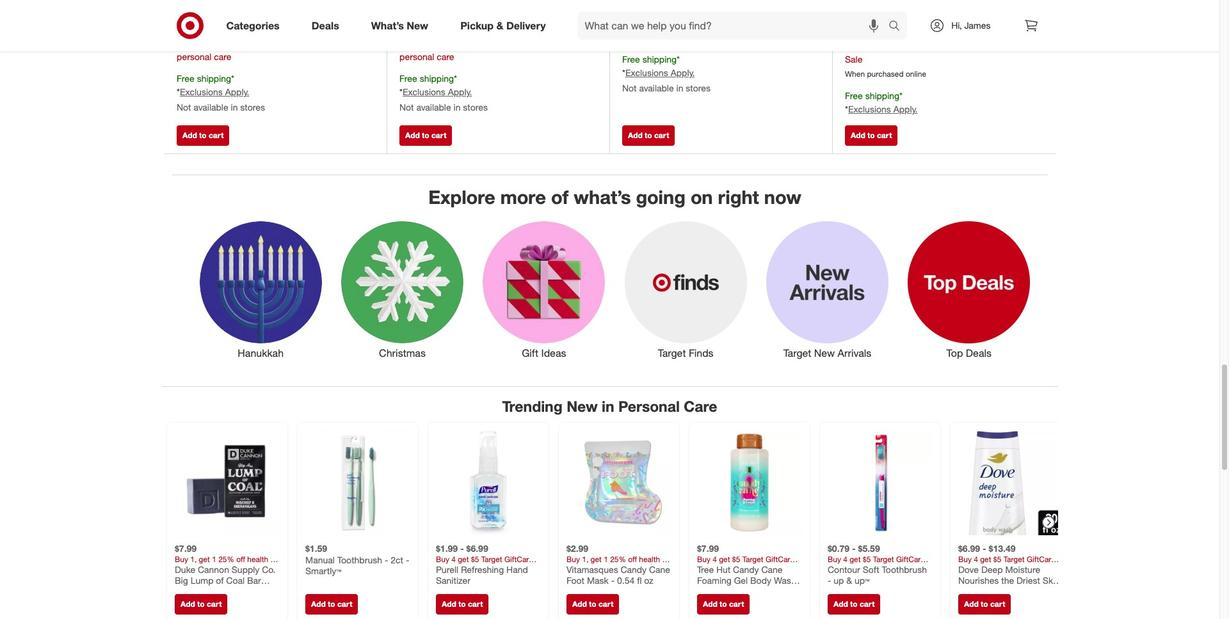 Task type: vqa. For each thing, say whether or not it's contained in the screenshot.
Hi, Ruby
no



Task type: describe. For each thing, give the bounding box(es) containing it.
co.
[[262, 565, 275, 576]]

body inside dove deep moisture nourishes the driest skin body wash
[[958, 587, 979, 598]]

target left arrivals
[[783, 347, 811, 360]]

shipping down when purchased online
[[420, 73, 454, 84]]

foaming
[[697, 576, 731, 587]]

buy inside buy 4 get $5 target giftcard on beauty & personal care
[[400, 39, 415, 50]]

buy 4 get $5 target giftcard on beauty & personal care
[[400, 39, 564, 62]]

$5.59
[[858, 544, 880, 555]]

$18.69
[[894, 41, 921, 51]]

- inside vitamasques candy cane foot mask - 0.54 fl oz
[[611, 576, 614, 587]]

$5 inside buy 4 get $5 target giftcard on beauty & personal care
[[440, 39, 450, 50]]

gel
[[734, 576, 748, 587]]

shipping down $29.49 when purchased online buy 4 get $5 target giftcard on beauty & personal care
[[197, 73, 231, 84]]

purell refreshing hand sanitizer
[[436, 565, 528, 587]]

target finds link
[[615, 219, 757, 361]]

care
[[684, 397, 717, 415]]

up™
[[854, 576, 869, 587]]

candy inside tree hut candy cane foaming gel body wash - peppermint - 18 fl oz
[[733, 565, 759, 576]]

vitamasques
[[566, 565, 618, 576]]

driest
[[1016, 576, 1040, 587]]

shipping inside free shipping * * exclusions apply.
[[865, 90, 900, 101]]

delivery
[[506, 19, 546, 32]]

gift ideas link
[[473, 219, 615, 361]]

1 $6.99 from the left
[[466, 544, 488, 555]]

cannon
[[198, 565, 229, 576]]

$7.99 for tree
[[697, 544, 719, 555]]

apply. inside free shipping * * exclusions apply.
[[894, 104, 918, 115]]

$0.79 - $5.59
[[828, 544, 880, 555]]

gift ideas
[[522, 347, 566, 360]]

peppermint
[[697, 587, 744, 598]]

christmas
[[379, 347, 426, 360]]

moisture
[[1005, 565, 1040, 576]]

giftcard inside buy 4 get $5 target giftcard on beauty & personal care
[[479, 39, 513, 50]]

hi,
[[952, 20, 962, 31]]

coal
[[226, 576, 244, 587]]

$64.95 when purchased online
[[622, 16, 704, 42]]

top deals link
[[898, 219, 1040, 361]]

explore
[[428, 186, 495, 209]]

$1.99 - $6.99
[[436, 544, 488, 555]]

beauty inside buy 4 get $5 target giftcard on beauty & personal care
[[528, 39, 556, 50]]

2ct
[[390, 555, 403, 566]]

- inside 'contour soft toothbrush - up & up™'
[[828, 576, 831, 587]]

contour
[[828, 565, 860, 576]]

bar
[[247, 576, 261, 587]]

$13.99
[[845, 39, 876, 52]]

search
[[883, 20, 914, 33]]

finds
[[689, 347, 714, 360]]

supply
[[231, 565, 259, 576]]

care inside $29.49 when purchased online buy 4 get $5 target giftcard on beauty & personal care
[[214, 51, 231, 62]]

explore more of what's going on right now
[[428, 186, 801, 209]]

what's
[[371, 19, 404, 32]]

target inside $29.49 when purchased online buy 4 get $5 target giftcard on beauty & personal care
[[230, 39, 254, 50]]

tree hut candy cane foaming gel body wash - peppermint - 18 fl oz
[[697, 565, 802, 598]]

when purchased online
[[400, 24, 481, 34]]

body inside tree hut candy cane foaming gel body wash - peppermint - 18 fl oz
[[750, 576, 771, 587]]

4 inside $29.49 when purchased online buy 4 get $5 target giftcard on beauty & personal care
[[195, 39, 200, 50]]

not for $64.95
[[622, 83, 637, 93]]

mask
[[587, 576, 608, 587]]

1 horizontal spatial free shipping * * exclusions apply. not available in stores
[[400, 73, 488, 113]]

contour soft toothbrush - up & up™
[[828, 565, 927, 587]]

sale
[[845, 54, 863, 65]]

when inside $64.95 when purchased online
[[622, 33, 642, 42]]

$7.99 for duke
[[174, 544, 196, 555]]

$2.99
[[566, 544, 588, 555]]

giftcard inside $29.49 when purchased online buy 4 get $5 target giftcard on beauty & personal care
[[257, 39, 291, 50]]

sanitizer
[[436, 576, 470, 587]]

tree
[[697, 565, 714, 576]]

categories link
[[215, 12, 296, 40]]

what's new
[[371, 19, 428, 32]]

oz inside vitamasques candy cane foot mask - 0.54 fl oz
[[644, 576, 653, 587]]

hand
[[506, 565, 528, 576]]

target new arrivals link
[[757, 219, 898, 361]]

pickup & delivery
[[460, 19, 546, 32]]

pickup
[[460, 19, 494, 32]]

apply. down $64.95 when purchased online
[[671, 67, 695, 78]]

pickup & delivery link
[[450, 12, 562, 40]]

available for $64.95
[[639, 83, 674, 93]]

top
[[947, 347, 963, 360]]

deep
[[981, 565, 1003, 576]]

purell
[[436, 565, 458, 576]]

cane inside tree hut candy cane foaming gel body wash - peppermint - 18 fl oz
[[761, 565, 782, 576]]

skin
[[1043, 576, 1060, 587]]

scent
[[246, 587, 270, 598]]

free shipping * * exclusions apply.
[[845, 90, 918, 115]]

dove
[[958, 565, 979, 576]]

1 horizontal spatial stores
[[463, 102, 488, 113]]

beauty inside $29.49 when purchased online buy 4 get $5 target giftcard on beauty & personal care
[[306, 39, 333, 50]]

smartly™
[[305, 566, 341, 577]]

get inside buy 4 get $5 target giftcard on beauty & personal care
[[425, 39, 438, 50]]

& inside 'contour soft toothbrush - up & up™'
[[846, 576, 852, 587]]

1 horizontal spatial deals
[[966, 347, 992, 360]]

vitamasques candy cane foot mask - 0.54 fl oz
[[566, 565, 670, 587]]

wash inside tree hut candy cane foaming gel body wash - peppermint - 18 fl oz
[[774, 576, 796, 587]]

right
[[718, 186, 759, 209]]

more
[[500, 186, 546, 209]]

big
[[174, 576, 188, 587]]

when inside $29.49 when purchased online buy 4 get $5 target giftcard on beauty & personal care
[[177, 24, 197, 34]]

soft
[[863, 565, 879, 576]]

ideas
[[541, 347, 566, 360]]

categories
[[226, 19, 280, 32]]

0.54
[[617, 576, 634, 587]]

18
[[752, 587, 762, 598]]

deals link
[[301, 12, 355, 40]]

$0.79
[[828, 544, 849, 555]]

1 horizontal spatial not
[[400, 102, 414, 113]]

available for $29.49
[[194, 102, 228, 113]]



Task type: locate. For each thing, give the bounding box(es) containing it.
manual toothbrush - 2ct - smartly™ image
[[305, 431, 410, 536], [305, 431, 410, 536]]

free shipping * * exclusions apply. not available in stores for $29.49
[[177, 73, 265, 113]]

0 horizontal spatial wash
[[774, 576, 796, 587]]

dove deep moisture nourishes the driest skin body wash
[[958, 565, 1060, 598]]

to
[[199, 131, 207, 140], [422, 131, 429, 140], [645, 131, 652, 140], [868, 131, 875, 140], [197, 600, 204, 610], [328, 600, 335, 610], [458, 600, 466, 610], [589, 600, 596, 610], [719, 600, 727, 610], [850, 600, 857, 610], [981, 600, 988, 610]]

target down pickup
[[452, 39, 477, 50]]

candy up gel
[[733, 565, 759, 576]]

not
[[622, 83, 637, 93], [177, 102, 191, 113], [400, 102, 414, 113]]

0 horizontal spatial deals
[[312, 19, 339, 32]]

1 horizontal spatial toothbrush
[[882, 565, 927, 576]]

purchased inside $64.95 when purchased online
[[644, 33, 681, 42]]

personal down $29.49
[[177, 51, 212, 62]]

1 horizontal spatial oz
[[772, 587, 781, 598]]

the
[[1001, 576, 1014, 587]]

$6.99
[[466, 544, 488, 555], [958, 544, 980, 555]]

new right trending
[[567, 397, 598, 415]]

4 down when purchased online
[[418, 39, 423, 50]]

new left arrivals
[[814, 347, 835, 360]]

1 horizontal spatial personal
[[400, 51, 434, 62]]

hut
[[716, 565, 730, 576]]

exclusions apply. button
[[625, 67, 695, 79], [180, 86, 249, 99], [403, 86, 472, 99], [848, 103, 918, 116]]

apply. down buy 4 get $5 target giftcard on beauty & personal care
[[448, 87, 472, 97]]

2 horizontal spatial available
[[639, 83, 674, 93]]

$1.59
[[305, 544, 327, 555]]

1 horizontal spatial get
[[425, 39, 438, 50]]

top deals
[[947, 347, 992, 360]]

1 horizontal spatial 4
[[418, 39, 423, 50]]

add to cart button
[[177, 126, 229, 146], [400, 126, 452, 146], [622, 126, 675, 146], [845, 126, 898, 146], [174, 595, 227, 615], [305, 595, 358, 615], [436, 595, 488, 615], [566, 595, 619, 615], [697, 595, 750, 615], [828, 595, 880, 615], [958, 595, 1011, 615]]

0 horizontal spatial fl
[[637, 576, 641, 587]]

2 cane from the left
[[761, 565, 782, 576]]

0 vertical spatial new
[[407, 19, 428, 32]]

$6.99 up refreshing
[[466, 544, 488, 555]]

1 $5 from the left
[[218, 39, 227, 50]]

exclusions inside free shipping * * exclusions apply.
[[848, 104, 891, 115]]

$5 inside $29.49 when purchased online buy 4 get $5 target giftcard on beauty & personal care
[[218, 39, 227, 50]]

toothbrush left 2ct
[[337, 555, 382, 566]]

new for what's
[[407, 19, 428, 32]]

toothbrush inside $1.59 manual toothbrush - 2ct - smartly™
[[337, 555, 382, 566]]

0 horizontal spatial care
[[214, 51, 231, 62]]

personal down what's new link
[[400, 51, 434, 62]]

0 horizontal spatial of
[[216, 576, 223, 587]]

$6.99 up dove
[[958, 544, 980, 555]]

1 horizontal spatial beauty
[[528, 39, 556, 50]]

beauty
[[306, 39, 333, 50], [528, 39, 556, 50]]

1 horizontal spatial $6.99
[[958, 544, 980, 555]]

&
[[497, 19, 504, 32], [336, 39, 341, 50], [558, 39, 564, 50], [846, 576, 852, 587]]

get down $29.49
[[202, 39, 215, 50]]

purchased
[[199, 24, 235, 34], [422, 24, 458, 34], [644, 33, 681, 42], [867, 69, 904, 79]]

not for $29.49
[[177, 102, 191, 113]]

candy up 0.54
[[620, 565, 646, 576]]

0 horizontal spatial $5
[[218, 39, 227, 50]]

care down when purchased online
[[437, 51, 454, 62]]

$7.99 up duke
[[174, 544, 196, 555]]

1 horizontal spatial cane
[[761, 565, 782, 576]]

2 $6.99 from the left
[[958, 544, 980, 555]]

wash
[[774, 576, 796, 587], [982, 587, 1004, 598]]

1 horizontal spatial buy
[[400, 39, 415, 50]]

purchased inside the $13.99 reg $18.69 sale when purchased online
[[867, 69, 904, 79]]

personal inside $29.49 when purchased online buy 4 get $5 target giftcard on beauty & personal care
[[177, 51, 212, 62]]

deals left what's
[[312, 19, 339, 32]]

0 horizontal spatial $6.99
[[466, 544, 488, 555]]

1 4 from the left
[[195, 39, 200, 50]]

care inside buy 4 get $5 target giftcard on beauty & personal care
[[437, 51, 454, 62]]

toothbrush for soft
[[882, 565, 927, 576]]

nourishes
[[958, 576, 999, 587]]

wash right gel
[[774, 576, 796, 587]]

get inside $29.49 when purchased online buy 4 get $5 target giftcard on beauty & personal care
[[202, 39, 215, 50]]

apply. down the $13.99 reg $18.69 sale when purchased online at the right of page
[[894, 104, 918, 115]]

toothbrush inside 'contour soft toothbrush - up & up™'
[[882, 565, 927, 576]]

1 $7.99 from the left
[[174, 544, 196, 555]]

1 care from the left
[[214, 51, 231, 62]]

wash inside dove deep moisture nourishes the driest skin body wash
[[982, 587, 1004, 598]]

$64.95
[[622, 16, 653, 28]]

trending new in personal care
[[502, 397, 717, 415]]

duke cannon supply co. big lump of coal bar soap - bergamot scent - 10oz
[[174, 565, 276, 609]]

new for target
[[814, 347, 835, 360]]

2 candy from the left
[[733, 565, 759, 576]]

1 candy from the left
[[620, 565, 646, 576]]

james
[[964, 20, 991, 31]]

hi, james
[[952, 20, 991, 31]]

1 vertical spatial of
[[216, 576, 223, 587]]

$13.99 reg $18.69 sale when purchased online
[[845, 39, 926, 79]]

0 horizontal spatial toothbrush
[[337, 555, 382, 566]]

buy down $29.49
[[177, 39, 192, 50]]

target down the categories
[[230, 39, 254, 50]]

deals right top
[[966, 347, 992, 360]]

wash down nourishes
[[982, 587, 1004, 598]]

$7.99
[[174, 544, 196, 555], [697, 544, 719, 555]]

2 beauty from the left
[[528, 39, 556, 50]]

free
[[622, 54, 640, 65], [177, 73, 194, 84], [400, 73, 417, 84], [845, 90, 863, 101]]

0 horizontal spatial body
[[750, 576, 771, 587]]

& inside buy 4 get $5 target giftcard on beauty & personal care
[[558, 39, 564, 50]]

1 horizontal spatial on
[[516, 39, 526, 50]]

care down the categories
[[214, 51, 231, 62]]

on
[[293, 39, 303, 50], [516, 39, 526, 50], [691, 186, 713, 209]]

2 4 from the left
[[418, 39, 423, 50]]

shipping down $64.95 when purchased online
[[643, 54, 677, 65]]

manual
[[305, 555, 334, 566]]

personal inside buy 4 get $5 target giftcard on beauty & personal care
[[400, 51, 434, 62]]

purell refreshing hand sanitizer image
[[436, 431, 541, 536], [436, 431, 541, 536]]

going
[[636, 186, 686, 209]]

$1.59 manual toothbrush - 2ct - smartly™
[[305, 544, 409, 577]]

1 beauty from the left
[[306, 39, 333, 50]]

online inside the $13.99 reg $18.69 sale when purchased online
[[906, 69, 926, 79]]

purchased down $64.95
[[644, 33, 681, 42]]

1 vertical spatial deals
[[966, 347, 992, 360]]

oz inside tree hut candy cane foaming gel body wash - peppermint - 18 fl oz
[[772, 587, 781, 598]]

1 horizontal spatial fl
[[765, 587, 769, 598]]

oz right "18"
[[772, 587, 781, 598]]

0 horizontal spatial on
[[293, 39, 303, 50]]

0 vertical spatial deals
[[312, 19, 339, 32]]

toothbrush right soft
[[882, 565, 927, 576]]

$1.99
[[436, 544, 458, 555]]

1 giftcard from the left
[[257, 39, 291, 50]]

target inside buy 4 get $5 target giftcard on beauty & personal care
[[452, 39, 477, 50]]

0 horizontal spatial buy
[[177, 39, 192, 50]]

1 buy from the left
[[177, 39, 192, 50]]

hanukkah
[[238, 347, 284, 360]]

tree hut candy cane foaming gel body wash - peppermint - 18 fl oz image
[[697, 431, 802, 536], [697, 431, 802, 536]]

$29.49 when purchased online buy 4 get $5 target giftcard on beauty & personal care
[[177, 7, 341, 62]]

stores
[[686, 83, 711, 93], [240, 102, 265, 113], [463, 102, 488, 113]]

giftcard down pickup & delivery
[[479, 39, 513, 50]]

2 personal from the left
[[400, 51, 434, 62]]

2 buy from the left
[[400, 39, 415, 50]]

purchased down reg
[[867, 69, 904, 79]]

deals
[[312, 19, 339, 32], [966, 347, 992, 360]]

dove deep moisture nourishes the driest skin body wash image
[[958, 431, 1063, 536], [958, 431, 1063, 536]]

0 horizontal spatial $7.99
[[174, 544, 196, 555]]

cane up "18"
[[761, 565, 782, 576]]

0 horizontal spatial beauty
[[306, 39, 333, 50]]

shipping down the $13.99 reg $18.69 sale when purchased online at the right of page
[[865, 90, 900, 101]]

fl
[[637, 576, 641, 587], [765, 587, 769, 598]]

purchased inside $29.49 when purchased online buy 4 get $5 target giftcard on beauty & personal care
[[199, 24, 235, 34]]

0 vertical spatial of
[[551, 186, 569, 209]]

target new arrivals
[[783, 347, 872, 360]]

0 horizontal spatial stores
[[240, 102, 265, 113]]

hanukkah link
[[190, 219, 332, 361]]

bergamot
[[204, 587, 244, 598]]

cane inside vitamasques candy cane foot mask - 0.54 fl oz
[[649, 565, 670, 576]]

contour soft toothbrush - up & up™ image
[[828, 431, 933, 536], [828, 431, 933, 536]]

target left finds
[[658, 347, 686, 360]]

new for trending
[[567, 397, 598, 415]]

duke cannon supply co. big lump of coal bar soap - bergamot scent - 10oz image
[[174, 431, 279, 536], [174, 431, 279, 536]]

fl right "18"
[[765, 587, 769, 598]]

cane left tree
[[649, 565, 670, 576]]

christmas link
[[332, 219, 473, 361]]

body down nourishes
[[958, 587, 979, 598]]

4 inside buy 4 get $5 target giftcard on beauty & personal care
[[418, 39, 423, 50]]

purchased left pickup
[[422, 24, 458, 34]]

refreshing
[[461, 565, 504, 576]]

what's
[[574, 186, 631, 209]]

body up "18"
[[750, 576, 771, 587]]

0 horizontal spatial 4
[[195, 39, 200, 50]]

oz right 0.54
[[644, 576, 653, 587]]

fl inside vitamasques candy cane foot mask - 0.54 fl oz
[[637, 576, 641, 587]]

2 horizontal spatial not
[[622, 83, 637, 93]]

0 horizontal spatial personal
[[177, 51, 212, 62]]

buy down the what's new
[[400, 39, 415, 50]]

2 horizontal spatial free shipping * * exclusions apply. not available in stores
[[622, 54, 711, 93]]

get down when purchased online
[[425, 39, 438, 50]]

of
[[551, 186, 569, 209], [216, 576, 223, 587]]

giftcard
[[257, 39, 291, 50], [479, 39, 513, 50]]

online inside $29.49 when purchased online buy 4 get $5 target giftcard on beauty & personal care
[[237, 24, 258, 34]]

1 vertical spatial new
[[814, 347, 835, 360]]

new right what's
[[407, 19, 428, 32]]

-
[[460, 544, 464, 555], [852, 544, 855, 555], [982, 544, 986, 555], [384, 555, 388, 566], [406, 555, 409, 566], [611, 576, 614, 587], [798, 576, 802, 587], [828, 576, 831, 587], [198, 587, 202, 598], [272, 587, 276, 598], [746, 587, 750, 598]]

free shipping * * exclusions apply. not available in stores for $64.95
[[622, 54, 711, 93]]

2 horizontal spatial on
[[691, 186, 713, 209]]

stores for $29.49
[[240, 102, 265, 113]]

what's new link
[[360, 12, 444, 40]]

of inside the duke cannon supply co. big lump of coal bar soap - bergamot scent - 10oz
[[216, 576, 223, 587]]

0 horizontal spatial candy
[[620, 565, 646, 576]]

1 horizontal spatial giftcard
[[479, 39, 513, 50]]

available
[[639, 83, 674, 93], [194, 102, 228, 113], [416, 102, 451, 113]]

2 care from the left
[[437, 51, 454, 62]]

add to cart
[[182, 131, 224, 140], [405, 131, 446, 140], [628, 131, 669, 140], [851, 131, 892, 140], [180, 600, 221, 610], [311, 600, 352, 610], [441, 600, 483, 610], [572, 600, 613, 610], [703, 600, 744, 610], [833, 600, 874, 610], [964, 600, 1005, 610]]

arrivals
[[838, 347, 872, 360]]

1 horizontal spatial body
[[958, 587, 979, 598]]

lump
[[190, 576, 213, 587]]

search button
[[883, 12, 914, 42]]

4 down $29.49
[[195, 39, 200, 50]]

toothbrush
[[337, 555, 382, 566], [882, 565, 927, 576]]

when inside the $13.99 reg $18.69 sale when purchased online
[[845, 69, 865, 79]]

buy inside $29.49 when purchased online buy 4 get $5 target giftcard on beauty & personal care
[[177, 39, 192, 50]]

cane
[[649, 565, 670, 576], [761, 565, 782, 576]]

$7.99 up tree
[[697, 544, 719, 555]]

0 horizontal spatial giftcard
[[257, 39, 291, 50]]

duke
[[174, 565, 195, 576]]

1 horizontal spatial care
[[437, 51, 454, 62]]

1 get from the left
[[202, 39, 215, 50]]

2 horizontal spatial new
[[814, 347, 835, 360]]

fl right 0.54
[[637, 576, 641, 587]]

2 horizontal spatial stores
[[686, 83, 711, 93]]

1 horizontal spatial candy
[[733, 565, 759, 576]]

1 horizontal spatial $5
[[440, 39, 450, 50]]

2 $5 from the left
[[440, 39, 450, 50]]

1 horizontal spatial wash
[[982, 587, 1004, 598]]

2 get from the left
[[425, 39, 438, 50]]

on inside $29.49 when purchased online buy 4 get $5 target giftcard on beauty & personal care
[[293, 39, 303, 50]]

online inside $64.95 when purchased online
[[683, 33, 704, 42]]

$5 down when purchased online
[[440, 39, 450, 50]]

2 $7.99 from the left
[[697, 544, 719, 555]]

foot
[[566, 576, 584, 587]]

target finds
[[658, 347, 714, 360]]

candy inside vitamasques candy cane foot mask - 0.54 fl oz
[[620, 565, 646, 576]]

vitamasques candy cane foot mask - 0.54 fl oz image
[[566, 431, 671, 536], [566, 431, 671, 536]]

trending
[[502, 397, 563, 415]]

giftcard down the categories
[[257, 39, 291, 50]]

of up bergamot
[[216, 576, 223, 587]]

up
[[833, 576, 844, 587]]

1 cane from the left
[[649, 565, 670, 576]]

toothbrush for manual
[[337, 555, 382, 566]]

free inside free shipping * * exclusions apply.
[[845, 90, 863, 101]]

0 horizontal spatial new
[[407, 19, 428, 32]]

0 horizontal spatial oz
[[644, 576, 653, 587]]

$5 down the categories
[[218, 39, 227, 50]]

personal
[[619, 397, 680, 415]]

1 personal from the left
[[177, 51, 212, 62]]

of right more
[[551, 186, 569, 209]]

1 horizontal spatial of
[[551, 186, 569, 209]]

$29.49
[[177, 7, 207, 20]]

0 horizontal spatial available
[[194, 102, 228, 113]]

purchased down $29.49
[[199, 24, 235, 34]]

apply. down $29.49 when purchased online buy 4 get $5 target giftcard on beauty & personal care
[[225, 87, 249, 97]]

1 horizontal spatial new
[[567, 397, 598, 415]]

gift
[[522, 347, 539, 360]]

$13.49
[[989, 544, 1015, 555]]

reg
[[878, 41, 891, 51]]

on inside buy 4 get $5 target giftcard on beauty & personal care
[[516, 39, 526, 50]]

online
[[237, 24, 258, 34], [460, 24, 481, 34], [683, 33, 704, 42], [906, 69, 926, 79]]

1 horizontal spatial $7.99
[[697, 544, 719, 555]]

now
[[764, 186, 801, 209]]

shipping
[[643, 54, 677, 65], [197, 73, 231, 84], [420, 73, 454, 84], [865, 90, 900, 101]]

soap
[[174, 587, 196, 598]]

0 horizontal spatial cane
[[649, 565, 670, 576]]

*
[[677, 54, 680, 65], [622, 67, 625, 78], [231, 73, 234, 84], [454, 73, 457, 84], [177, 87, 180, 97], [400, 87, 403, 97], [900, 90, 903, 101], [845, 104, 848, 115]]

& inside $29.49 when purchased online buy 4 get $5 target giftcard on beauty & personal care
[[336, 39, 341, 50]]

fl inside tree hut candy cane foaming gel body wash - peppermint - 18 fl oz
[[765, 587, 769, 598]]

0 horizontal spatial not
[[177, 102, 191, 113]]

stores for $64.95
[[686, 83, 711, 93]]

0 horizontal spatial free shipping * * exclusions apply. not available in stores
[[177, 73, 265, 113]]

2 vertical spatial new
[[567, 397, 598, 415]]

What can we help you find? suggestions appear below search field
[[577, 12, 892, 40]]

0 horizontal spatial get
[[202, 39, 215, 50]]

2 giftcard from the left
[[479, 39, 513, 50]]

1 horizontal spatial available
[[416, 102, 451, 113]]



